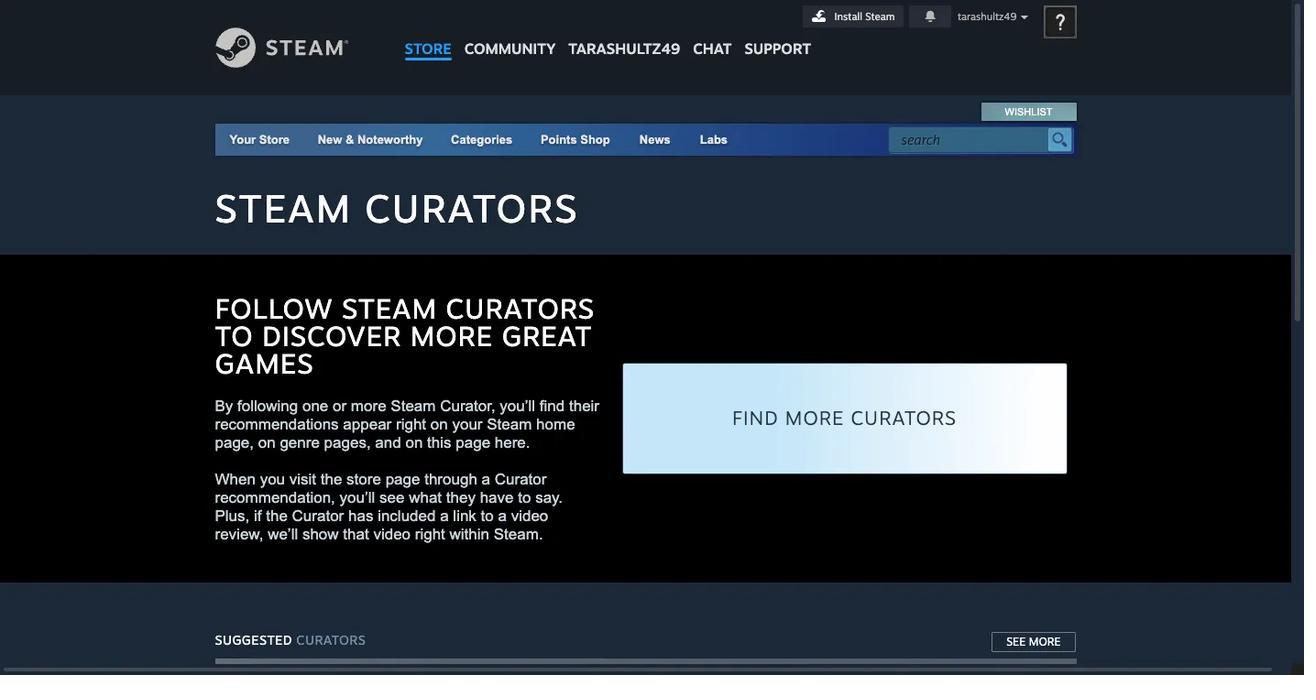 Task type: vqa. For each thing, say whether or not it's contained in the screenshot.
"Points Shop" LINK
yes



Task type: describe. For each thing, give the bounding box(es) containing it.
2 vertical spatial to
[[481, 508, 494, 525]]

that
[[343, 526, 369, 544]]

we'll
[[268, 526, 298, 544]]

curators for follow steam curators to discover more great games
[[446, 292, 595, 326]]

more for see more
[[1029, 635, 1061, 649]]

more inside follow steam curators to discover more great games
[[410, 319, 493, 353]]

support link
[[739, 0, 818, 62]]

see
[[1007, 635, 1026, 649]]

recommendations
[[215, 416, 339, 434]]

suggested curators
[[215, 633, 366, 648]]

install steam
[[835, 10, 895, 23]]

has
[[348, 508, 374, 525]]

categories link
[[451, 133, 513, 147]]

this
[[427, 435, 452, 452]]

&
[[346, 133, 354, 147]]

you
[[260, 471, 285, 489]]

find more curators link
[[622, 363, 1068, 475]]

community link
[[458, 0, 562, 66]]

you'll inside when you visit the store page through a curator recommendation, you'll see what they have to say. plus, if the curator has included a link to a video review, we'll show that video right within steam.
[[340, 490, 375, 507]]

2 horizontal spatial on
[[431, 416, 448, 434]]

review,
[[215, 526, 264, 544]]

chat
[[693, 39, 732, 58]]

right inside by following one or more steam curator, you'll find their recommendations appear right on your steam home page, on genre pages, and on this page here.
[[396, 416, 426, 434]]

wishlist link
[[983, 103, 1076, 121]]

great
[[502, 319, 593, 353]]

new
[[318, 133, 342, 147]]

have
[[480, 490, 514, 507]]

news
[[640, 133, 671, 147]]

1 horizontal spatial the
[[321, 471, 342, 489]]

0 horizontal spatial tarashultz49
[[569, 39, 681, 58]]

your
[[230, 133, 256, 147]]

steam curators
[[215, 184, 579, 232]]

points shop link
[[526, 124, 625, 156]]

steam.
[[494, 526, 543, 544]]

following
[[238, 398, 298, 415]]

show
[[302, 526, 339, 544]]

0 horizontal spatial the
[[266, 508, 288, 525]]

1 horizontal spatial curator
[[495, 471, 547, 489]]

recommendation,
[[215, 490, 335, 507]]

genre
[[280, 435, 320, 452]]

1 vertical spatial to
[[518, 490, 531, 507]]

suggested
[[215, 633, 292, 648]]

labs
[[700, 133, 728, 147]]

included
[[378, 508, 436, 525]]

if
[[254, 508, 262, 525]]

when you visit the store page through a curator recommendation, you'll see what they have to say. plus, if the curator has included a link to a video review, we'll show that video right within steam.
[[215, 471, 563, 544]]

home
[[536, 416, 575, 434]]

support
[[745, 39, 812, 58]]

plus,
[[215, 508, 250, 525]]

to inside follow steam curators to discover more great games
[[215, 319, 253, 353]]

tarashultz49 link
[[562, 0, 687, 66]]

0 horizontal spatial on
[[258, 435, 276, 452]]

follow
[[215, 292, 333, 326]]

by following one or more steam curator, you'll find their recommendations appear right on your steam home page, on genre pages, and on this page here.
[[215, 398, 600, 452]]

curators for find more curators
[[851, 406, 957, 430]]

chat link
[[687, 0, 739, 62]]

find
[[540, 398, 565, 415]]

search text field
[[902, 128, 1044, 152]]

news link
[[625, 124, 686, 156]]

store
[[259, 133, 290, 147]]

find more curators
[[733, 406, 957, 430]]

through
[[425, 471, 478, 489]]

or
[[333, 398, 347, 415]]

0 horizontal spatial video
[[374, 526, 411, 544]]



Task type: locate. For each thing, give the bounding box(es) containing it.
page down your
[[456, 435, 491, 452]]

0 vertical spatial tarashultz49
[[958, 10, 1017, 23]]

new & noteworthy
[[318, 133, 423, 147]]

see more
[[1007, 635, 1061, 649]]

curators
[[365, 184, 579, 232], [446, 292, 595, 326], [851, 406, 957, 430]]

right up and at the left of the page
[[396, 416, 426, 434]]

steam inside follow steam curators to discover more great games
[[342, 292, 437, 326]]

to down have
[[481, 508, 494, 525]]

2 vertical spatial more
[[1029, 635, 1061, 649]]

2 horizontal spatial more
[[1029, 635, 1061, 649]]

steam
[[866, 10, 895, 23], [215, 184, 352, 232], [342, 292, 437, 326], [391, 398, 436, 415], [487, 416, 532, 434]]

shop
[[581, 133, 610, 147]]

the
[[321, 471, 342, 489], [266, 508, 288, 525]]

on up this
[[431, 416, 448, 434]]

1 vertical spatial curators
[[446, 292, 595, 326]]

they
[[446, 490, 476, 507]]

to
[[215, 319, 253, 353], [518, 490, 531, 507], [481, 508, 494, 525]]

on down the recommendations
[[258, 435, 276, 452]]

more for find more curators
[[786, 406, 845, 430]]

right down included
[[415, 526, 445, 544]]

categories
[[451, 133, 513, 147]]

the down recommendation,
[[266, 508, 288, 525]]

a up have
[[482, 471, 491, 489]]

noteworthy
[[358, 133, 423, 147]]

the right visit
[[321, 471, 342, 489]]

1 horizontal spatial video
[[511, 508, 549, 525]]

tarashultz49
[[958, 10, 1017, 23], [569, 39, 681, 58]]

to up by at the bottom
[[215, 319, 253, 353]]

here.
[[495, 435, 530, 452]]

and
[[375, 435, 401, 452]]

to left "say."
[[518, 490, 531, 507]]

by
[[215, 398, 233, 415]]

a down have
[[498, 508, 507, 525]]

page
[[456, 435, 491, 452], [386, 471, 420, 489]]

1 horizontal spatial on
[[406, 435, 423, 452]]

curator up show
[[292, 508, 344, 525]]

0 vertical spatial more
[[410, 319, 493, 353]]

discover
[[262, 319, 402, 353]]

0 vertical spatial curator
[[495, 471, 547, 489]]

video
[[511, 508, 549, 525], [374, 526, 411, 544]]

install steam link
[[803, 6, 904, 28]]

find
[[733, 406, 779, 430]]

more right find on the right bottom
[[786, 406, 845, 430]]

pages,
[[324, 435, 371, 452]]

labs link
[[686, 124, 743, 156]]

wishlist
[[1005, 106, 1053, 117]]

more right see
[[1029, 635, 1061, 649]]

store
[[405, 39, 452, 58]]

points
[[541, 133, 577, 147]]

you'll up has
[[340, 490, 375, 507]]

0 horizontal spatial more
[[410, 319, 493, 353]]

see more link
[[991, 632, 1077, 654]]

page up see
[[386, 471, 420, 489]]

video down included
[[374, 526, 411, 544]]

1 horizontal spatial more
[[786, 406, 845, 430]]

visit
[[290, 471, 316, 489]]

page inside when you visit the store page through a curator recommendation, you'll see what they have to say. plus, if the curator has included a link to a video review, we'll show that video right within steam.
[[386, 471, 420, 489]]

2 vertical spatial curators
[[851, 406, 957, 430]]

community
[[465, 39, 556, 58]]

page inside by following one or more steam curator, you'll find their recommendations appear right on your steam home page, on genre pages, and on this page here.
[[456, 435, 491, 452]]

you'll left find
[[500, 398, 536, 415]]

store
[[347, 471, 381, 489]]

appear
[[343, 416, 392, 434]]

0 vertical spatial curators
[[365, 184, 579, 232]]

curators inside follow steam curators to discover more great games
[[446, 292, 595, 326]]

2 horizontal spatial to
[[518, 490, 531, 507]]

0 vertical spatial you'll
[[500, 398, 536, 415]]

curators
[[296, 633, 366, 648]]

0 horizontal spatial a
[[440, 508, 449, 525]]

link
[[453, 508, 477, 525]]

see
[[380, 490, 405, 507]]

1 vertical spatial right
[[415, 526, 445, 544]]

curator
[[495, 471, 547, 489], [292, 508, 344, 525]]

your store link
[[230, 133, 290, 147]]

more
[[410, 319, 493, 353], [786, 406, 845, 430], [1029, 635, 1061, 649]]

curator,
[[440, 398, 496, 415]]

0 horizontal spatial page
[[386, 471, 420, 489]]

1 vertical spatial more
[[786, 406, 845, 430]]

0 horizontal spatial to
[[215, 319, 253, 353]]

one
[[303, 398, 329, 415]]

curator up have
[[495, 471, 547, 489]]

1 horizontal spatial page
[[456, 435, 491, 452]]

what
[[409, 490, 442, 507]]

say.
[[536, 490, 563, 507]]

0 vertical spatial to
[[215, 319, 253, 353]]

store link
[[398, 0, 458, 66]]

your
[[452, 416, 483, 434]]

right inside when you visit the store page through a curator recommendation, you'll see what they have to say. plus, if the curator has included a link to a video review, we'll show that video right within steam.
[[415, 526, 445, 544]]

more
[[351, 398, 387, 415]]

within
[[450, 526, 490, 544]]

page,
[[215, 435, 254, 452]]

0 vertical spatial video
[[511, 508, 549, 525]]

1 vertical spatial video
[[374, 526, 411, 544]]

1 vertical spatial the
[[266, 508, 288, 525]]

2 horizontal spatial a
[[498, 508, 507, 525]]

when
[[215, 471, 256, 489]]

1 horizontal spatial to
[[481, 508, 494, 525]]

a left link in the left of the page
[[440, 508, 449, 525]]

games
[[215, 347, 314, 381]]

video up steam.
[[511, 508, 549, 525]]

1 horizontal spatial tarashultz49
[[958, 10, 1017, 23]]

more up curator, at the bottom
[[410, 319, 493, 353]]

0 horizontal spatial you'll
[[340, 490, 375, 507]]

follow steam curators to discover more great games
[[215, 292, 595, 381]]

0 vertical spatial the
[[321, 471, 342, 489]]

a
[[482, 471, 491, 489], [440, 508, 449, 525], [498, 508, 507, 525]]

points shop
[[541, 133, 610, 147]]

you'll inside by following one or more steam curator, you'll find their recommendations appear right on your steam home page, on genre pages, and on this page here.
[[500, 398, 536, 415]]

install
[[835, 10, 863, 23]]

1 vertical spatial curator
[[292, 508, 344, 525]]

on left this
[[406, 435, 423, 452]]

their
[[569, 398, 600, 415]]

0 horizontal spatial curator
[[292, 508, 344, 525]]

your store
[[230, 133, 290, 147]]

1 vertical spatial page
[[386, 471, 420, 489]]

1 horizontal spatial you'll
[[500, 398, 536, 415]]

on
[[431, 416, 448, 434], [258, 435, 276, 452], [406, 435, 423, 452]]

1 horizontal spatial a
[[482, 471, 491, 489]]

you'll
[[500, 398, 536, 415], [340, 490, 375, 507]]

new & noteworthy link
[[318, 133, 423, 147]]

0 vertical spatial right
[[396, 416, 426, 434]]

1 vertical spatial you'll
[[340, 490, 375, 507]]

0 vertical spatial page
[[456, 435, 491, 452]]

1 vertical spatial tarashultz49
[[569, 39, 681, 58]]



